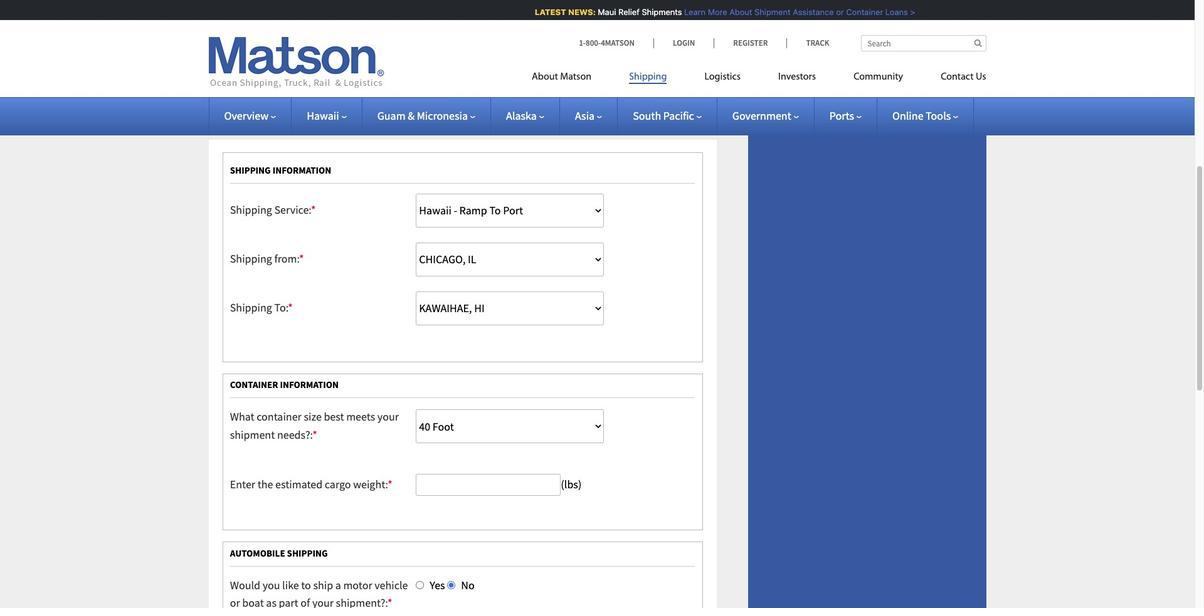 Task type: locate. For each thing, give the bounding box(es) containing it.
rate up the click
[[291, 93, 310, 107]]

container information
[[230, 379, 339, 391]]

1 vertical spatial of
[[301, 596, 310, 608]]

motor
[[343, 578, 372, 593]]

and left the click
[[268, 111, 286, 125]]

determine
[[222, 93, 271, 107]]

1- right call
[[645, 44, 654, 58]]

1 vertical spatial rate
[[291, 93, 310, 107]]

the up south
[[637, 93, 652, 107]]

None search field
[[861, 35, 986, 51]]

a
[[335, 578, 341, 593]]

0 horizontal spatial shipping
[[230, 164, 271, 176]]

0 horizontal spatial guam
[[377, 109, 406, 123]]

your up hawaii link
[[324, 93, 345, 107]]

hawaii up our at the left
[[352, 13, 385, 28]]

* down shipping information
[[311, 203, 316, 217]]

1- inside 1-877-678- 7447
[[645, 44, 654, 58]]

shipping left to:
[[230, 301, 272, 315]]

* down service:
[[299, 252, 304, 266]]

shipping inside top menu navigation
[[629, 72, 667, 82]]

service:
[[274, 203, 311, 217]]

678-
[[675, 44, 695, 58]]

1 horizontal spatial 1-
[[645, 44, 654, 58]]

1 vertical spatial specific
[[386, 111, 422, 125]]

1 horizontal spatial of
[[312, 93, 321, 107]]

0 horizontal spatial about
[[532, 72, 558, 82]]

would
[[230, 578, 260, 593]]

2 vertical spatial to
[[301, 578, 311, 593]]

please up micronesia at the top
[[435, 93, 466, 107]]

has
[[450, 13, 467, 28]]

and inside to determine the rate of your specific shipment, please follow the format below. please use the convenient drop-downs and click to identify your specific parameters.
[[268, 111, 286, 125]]

contact us link
[[922, 66, 986, 92]]

0 vertical spatial please
[[285, 44, 315, 58]]

of
[[312, 93, 321, 107], [301, 596, 310, 608]]

None radio
[[447, 581, 456, 589]]

shipment?:
[[336, 596, 388, 608]]

about matson
[[532, 72, 592, 82]]

1-800-4matson link
[[579, 38, 654, 48]]

about inside top menu navigation
[[532, 72, 558, 82]]

like
[[282, 578, 299, 593]]

information
[[273, 164, 331, 176], [280, 379, 339, 391]]

0 vertical spatial alaska
[[226, 44, 257, 58]]

automobile
[[230, 547, 285, 559]]

your
[[269, 13, 291, 28], [324, 93, 345, 107], [363, 111, 384, 125], [378, 410, 399, 424], [312, 596, 334, 608]]

about right more
[[728, 7, 751, 17]]

specific up identify
[[347, 93, 383, 107]]

your right meets
[[378, 410, 399, 424]]

1 vertical spatial to
[[312, 111, 322, 125]]

0 horizontal spatial and
[[268, 111, 286, 125]]

>
[[909, 7, 914, 17]]

shipping
[[629, 72, 667, 82], [230, 203, 272, 217], [230, 252, 272, 266], [230, 301, 272, 315]]

tracking
[[773, 25, 813, 39]]

guam
[[420, 13, 448, 28], [377, 109, 406, 123]]

boat
[[242, 596, 264, 608]]

shipping up shipping service: *
[[230, 164, 271, 176]]

information up size on the left
[[280, 379, 339, 391]]

1 horizontal spatial alaska
[[506, 109, 537, 123]]

to right the click
[[312, 111, 322, 125]]

online
[[893, 109, 924, 123]]

* down from: at top
[[288, 301, 293, 315]]

your down ship
[[312, 596, 334, 608]]

1 vertical spatial about
[[532, 72, 558, 82]]

1 horizontal spatial guam
[[420, 13, 448, 28]]

0 vertical spatial and
[[387, 13, 405, 28]]

or left the boat
[[230, 596, 240, 608]]

below.
[[552, 93, 583, 107]]

0 horizontal spatial hawaii
[[307, 109, 339, 123]]

of up hawaii link
[[312, 93, 321, 107]]

0 vertical spatial specific
[[347, 93, 383, 107]]

never
[[469, 13, 495, 28]]

relief
[[617, 7, 639, 17]]

hawaii
[[352, 13, 385, 28], [307, 109, 339, 123]]

1 horizontal spatial shipping
[[287, 547, 328, 559]]

1 horizontal spatial please
[[435, 93, 466, 107]]

latest
[[534, 7, 565, 17]]

0 vertical spatial guam
[[420, 13, 448, 28]]

0 horizontal spatial alaska
[[226, 44, 257, 58]]

information up service:
[[273, 164, 331, 176]]

* for shipping from: *
[[299, 252, 304, 266]]

1- down calculate!
[[579, 38, 586, 48]]

use
[[618, 93, 635, 107]]

alaska
[[226, 44, 257, 58], [506, 109, 537, 123]]

0 vertical spatial information
[[273, 164, 331, 176]]

yes
[[430, 578, 447, 593]]

easier
[[524, 13, 552, 28]]

south
[[633, 109, 661, 123]]

of inside to determine the rate of your specific shipment, please follow the format below. please use the convenient drop-downs and click to identify your specific parameters.
[[312, 93, 321, 107]]

shipping left from: at top
[[230, 252, 272, 266]]

&
[[408, 109, 415, 123]]

what container size best meets your shipment needs?:
[[230, 410, 399, 442]]

1 horizontal spatial about
[[728, 7, 751, 17]]

1 vertical spatial please
[[435, 93, 466, 107]]

to right the easier in the left of the page
[[554, 13, 564, 28]]

please
[[585, 93, 616, 107]]

shipping down call
[[629, 72, 667, 82]]

1 vertical spatial shipping
[[287, 547, 328, 559]]

estimated
[[275, 477, 323, 492]]

0 vertical spatial to
[[554, 13, 564, 28]]

contact us
[[941, 72, 986, 82]]

news link
[[773, 48, 799, 63]]

1 vertical spatial information
[[280, 379, 339, 391]]

determining
[[209, 13, 267, 28]]

* down size on the left
[[313, 428, 317, 442]]

1 horizontal spatial specific
[[386, 111, 422, 125]]

0 vertical spatial shipping
[[230, 164, 271, 176]]

part
[[279, 596, 298, 608]]

container
[[257, 410, 302, 424]]

alaska down format at the top left of page
[[506, 109, 537, 123]]

of right 'part'
[[301, 596, 310, 608]]

1 horizontal spatial hawaii
[[352, 13, 385, 28]]

would you like to ship a motor vehicle or boat as part of your shipment?:
[[230, 578, 408, 608]]

1 horizontal spatial to
[[312, 111, 322, 125]]

investors link
[[760, 66, 835, 92]]

guam left the has
[[420, 13, 448, 28]]

hawaii down blue matson logo with ocean, shipping, truck, rail and logistics written beneath it.
[[307, 109, 339, 123]]

blue matson logo with ocean, shipping, truck, rail and logistics written beneath it. image
[[209, 37, 384, 88]]

0 horizontal spatial 1-
[[579, 38, 586, 48]]

1 horizontal spatial and
[[387, 13, 405, 28]]

needs?:
[[277, 428, 313, 442]]

assistance
[[792, 7, 833, 17]]

1-
[[579, 38, 586, 48], [645, 44, 654, 58]]

rate left to/from
[[293, 13, 312, 28]]

or up for alaska rates please contact our customer support center at alaskacs@matson.com or call
[[407, 13, 417, 28]]

top menu navigation
[[532, 66, 986, 92]]

enter the estimated cargo weight: *
[[230, 477, 392, 492]]

to determine the rate of your specific shipment, please follow the format below. please use the convenient drop-downs and click to identify your specific parameters.
[[209, 93, 707, 125]]

guam left &
[[377, 109, 406, 123]]

1- for 877-
[[645, 44, 654, 58]]

alaska right for
[[226, 44, 257, 58]]

1- for 800-
[[579, 38, 586, 48]]

community
[[854, 72, 903, 82]]

0 vertical spatial rate
[[293, 13, 312, 28]]

asia link
[[575, 109, 602, 123]]

rate
[[773, 1, 794, 15]]

maui
[[597, 7, 615, 17]]

please right rates
[[285, 44, 315, 58]]

container
[[845, 7, 882, 17]]

shipping for shipping
[[629, 72, 667, 82]]

0 vertical spatial of
[[312, 93, 321, 107]]

to
[[554, 13, 564, 28], [312, 111, 322, 125], [301, 578, 311, 593]]

and up the customer
[[387, 13, 405, 28]]

*
[[311, 203, 316, 217], [299, 252, 304, 266], [288, 301, 293, 315], [313, 428, 317, 442], [388, 477, 392, 492]]

search image
[[974, 39, 982, 47]]

1 vertical spatial and
[[268, 111, 286, 125]]

* for shipping to: *
[[288, 301, 293, 315]]

None radio
[[416, 581, 424, 589]]

about up format at the top left of page
[[532, 72, 558, 82]]

0 horizontal spatial of
[[301, 596, 310, 608]]

the
[[273, 93, 289, 107], [500, 93, 515, 107], [637, 93, 652, 107], [258, 477, 273, 492]]

to right like
[[301, 578, 311, 593]]

shipping left service:
[[230, 203, 272, 217]]

drop-
[[209, 111, 235, 125]]

asia
[[575, 109, 595, 123]]

specific down "shipment,"
[[386, 111, 422, 125]]

online tools link
[[893, 109, 959, 123]]

None text field
[[416, 474, 561, 496]]

rate inside to determine the rate of your specific shipment, please follow the format below. please use the convenient drop-downs and click to identify your specific parameters.
[[291, 93, 310, 107]]

information for shipping information
[[273, 164, 331, 176]]

shipping up ship
[[287, 547, 328, 559]]

0 horizontal spatial to
[[301, 578, 311, 593]]

parameters.
[[424, 111, 481, 125]]



Task type: vqa. For each thing, say whether or not it's contained in the screenshot.
Community
yes



Task type: describe. For each thing, give the bounding box(es) containing it.
more
[[707, 7, 726, 17]]

please inside to determine the rate of your specific shipment, please follow the format below. please use the convenient drop-downs and click to identify your specific parameters.
[[435, 93, 466, 107]]

shipping for shipping from: *
[[230, 252, 272, 266]]

learn
[[683, 7, 705, 17]]

size
[[304, 410, 322, 424]]

1 vertical spatial guam
[[377, 109, 406, 123]]

at
[[492, 44, 501, 58]]

shipping for shipping to: *
[[230, 301, 272, 315]]

tracking link
[[773, 25, 813, 39]]

login
[[673, 38, 695, 48]]

tools
[[926, 109, 951, 123]]

shipping information
[[230, 164, 331, 176]]

automobile shipping
[[230, 547, 328, 559]]

800-
[[586, 38, 601, 48]]

your inside would you like to ship a motor vehicle or boat as part of your shipment?:
[[312, 596, 334, 608]]

login link
[[654, 38, 714, 48]]

you
[[263, 578, 280, 593]]

(lbs)
[[561, 477, 582, 492]]

* for shipping service: *
[[311, 203, 316, 217]]

determining your rate to/from hawaii and or guam has never been easier to calculate!
[[209, 13, 612, 28]]

click
[[289, 111, 310, 125]]

4matson
[[601, 38, 635, 48]]

track link
[[787, 38, 830, 48]]

your right identify
[[363, 111, 384, 125]]

shipment
[[230, 428, 275, 442]]

matson
[[560, 72, 592, 82]]

information for container information
[[280, 379, 339, 391]]

shipping link
[[610, 66, 686, 92]]

* right the cargo
[[388, 477, 392, 492]]

1-877-678- 7447 link
[[209, 44, 695, 76]]

government link
[[733, 109, 799, 123]]

to
[[209, 93, 220, 107]]

your up rates
[[269, 13, 291, 28]]

calculate!
[[566, 13, 612, 28]]

contact
[[317, 44, 353, 58]]

alaskacs@matson.com link
[[503, 44, 612, 58]]

from:
[[274, 252, 299, 266]]

the up the click
[[273, 93, 289, 107]]

hawaii link
[[307, 109, 347, 123]]

shipping to: *
[[230, 301, 293, 315]]

call
[[626, 44, 643, 58]]

shipping for shipping service: *
[[230, 203, 272, 217]]

0 vertical spatial about
[[728, 7, 751, 17]]

loans
[[884, 7, 907, 17]]

to/from
[[314, 13, 350, 28]]

identify
[[324, 111, 360, 125]]

customer
[[373, 44, 418, 58]]

enter
[[230, 477, 255, 492]]

0 horizontal spatial specific
[[347, 93, 383, 107]]

as
[[266, 596, 277, 608]]

0 vertical spatial hawaii
[[352, 13, 385, 28]]

what
[[230, 410, 254, 424]]

alaska link
[[506, 109, 544, 123]]

or inside would you like to ship a motor vehicle or boat as part of your shipment?:
[[230, 596, 240, 608]]

container
[[230, 379, 278, 391]]

convenient
[[655, 93, 707, 107]]

about matson link
[[532, 66, 610, 92]]

of inside would you like to ship a motor vehicle or boat as part of your shipment?:
[[301, 596, 310, 608]]

877-
[[654, 44, 675, 58]]

to inside to determine the rate of your specific shipment, please follow the format below. please use the convenient drop-downs and click to identify your specific parameters.
[[312, 111, 322, 125]]

rate link
[[773, 1, 794, 15]]

logistics link
[[686, 66, 760, 92]]

rates
[[259, 44, 282, 58]]

register link
[[714, 38, 787, 48]]

community link
[[835, 66, 922, 92]]

shipment,
[[385, 93, 433, 107]]

0 horizontal spatial please
[[285, 44, 315, 58]]

ports
[[830, 109, 854, 123]]

to inside would you like to ship a motor vehicle or boat as part of your shipment?:
[[301, 578, 311, 593]]

vehicle
[[375, 578, 408, 593]]

2 horizontal spatial to
[[554, 13, 564, 28]]

been
[[498, 13, 521, 28]]

1-800-4matson
[[579, 38, 635, 48]]

shipping service: *
[[230, 203, 316, 217]]

learn more about shipment assistance or container loans > link
[[683, 7, 914, 17]]

1 vertical spatial hawaii
[[307, 109, 339, 123]]

for alaska rates please contact our customer support center at alaskacs@matson.com or call
[[209, 44, 645, 58]]

1-877-678- 7447
[[209, 44, 695, 76]]

1 vertical spatial alaska
[[506, 109, 537, 123]]

government
[[733, 109, 791, 123]]

news
[[773, 48, 799, 63]]

7447
[[209, 62, 231, 76]]

shipments
[[641, 7, 681, 17]]

center
[[460, 44, 490, 58]]

to:
[[274, 301, 288, 315]]

micronesia
[[417, 109, 468, 123]]

downs
[[235, 111, 266, 125]]

Search search field
[[861, 35, 986, 51]]

or left call
[[614, 44, 624, 58]]

investors
[[778, 72, 816, 82]]

overview link
[[224, 109, 276, 123]]

south pacific
[[633, 109, 694, 123]]

pacific
[[664, 109, 694, 123]]

the up alaska link
[[500, 93, 515, 107]]

us
[[976, 72, 986, 82]]

your inside what container size best meets your shipment needs?:
[[378, 410, 399, 424]]

contact
[[941, 72, 974, 82]]

shipping from: *
[[230, 252, 304, 266]]

overview
[[224, 109, 269, 123]]

or left container
[[835, 7, 843, 17]]

ports link
[[830, 109, 862, 123]]

the right enter at the bottom
[[258, 477, 273, 492]]

track
[[806, 38, 830, 48]]



